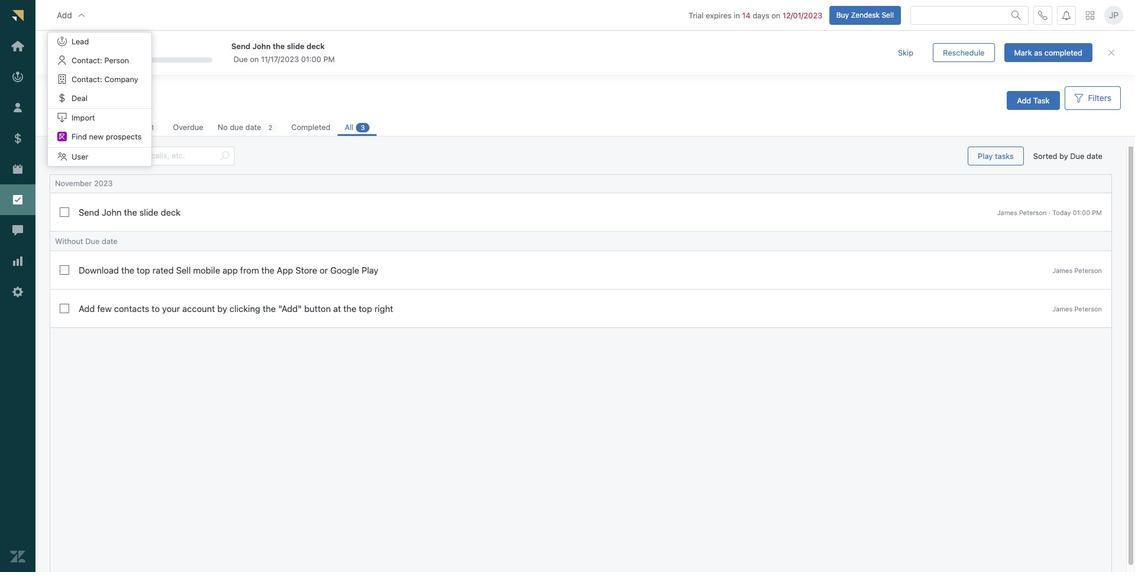 Task type: describe. For each thing, give the bounding box(es) containing it.
deal
[[72, 93, 88, 103]]

mark
[[1014, 48, 1032, 57]]

1 horizontal spatial search image
[[1012, 10, 1021, 20]]

or
[[320, 265, 328, 276]]

find
[[72, 132, 87, 141]]

1 vertical spatial play
[[362, 265, 378, 276]]

date for without due date
[[102, 237, 118, 246]]

contact: for contact: person
[[72, 56, 102, 65]]

contacts image
[[57, 56, 67, 65]]

send john the slide deck due on 11/17/2023 01:00 pm
[[231, 41, 335, 64]]

mark as completed
[[1014, 48, 1082, 57]]

3
[[361, 124, 365, 131]]

contact: person
[[72, 56, 129, 65]]

find new prospects
[[72, 132, 142, 141]]

reach fill image
[[57, 132, 67, 141]]

0 vertical spatial top
[[137, 265, 150, 276]]

cancel image
[[1107, 48, 1116, 57]]

2 horizontal spatial 1
[[151, 124, 154, 131]]

14
[[742, 10, 751, 20]]

james peterson for download the top rated sell mobile app from the app store or google play
[[1053, 266, 1102, 274]]

your
[[162, 303, 180, 314]]

slide for send john the slide deck
[[139, 207, 158, 218]]

new
[[89, 132, 104, 141]]

due
[[230, 122, 243, 132]]

1 vertical spatial due
[[1070, 151, 1085, 161]]

collaborators image
[[57, 152, 67, 161]]

add task
[[1017, 95, 1050, 105]]

as
[[1034, 48, 1042, 57]]

all
[[345, 122, 354, 132]]

james for download the top rated sell mobile app from the app store or google play
[[1053, 266, 1073, 274]]

store
[[296, 265, 317, 276]]

bell image
[[1062, 10, 1071, 20]]

add for add task
[[1017, 95, 1031, 105]]

deck for send john the slide deck
[[161, 207, 180, 218]]

0 horizontal spatial task
[[50, 42, 66, 52]]

0 vertical spatial james
[[997, 209, 1017, 216]]

2
[[268, 124, 272, 131]]

play tasks button
[[968, 147, 1024, 166]]

account
[[182, 303, 215, 314]]

"add"
[[278, 303, 302, 314]]

play tasks
[[978, 151, 1014, 161]]

no
[[218, 122, 228, 132]]

lead
[[72, 37, 89, 46]]

no due date
[[218, 122, 261, 132]]

add button
[[47, 3, 96, 27]]

send john the slide deck
[[79, 207, 180, 218]]

reschedule
[[943, 48, 985, 57]]

11/17/2023
[[261, 54, 299, 64]]

contacts
[[114, 303, 149, 314]]

from
[[240, 265, 259, 276]]

0 horizontal spatial today
[[57, 122, 78, 132]]

expires
[[706, 10, 732, 20]]

jp
[[1109, 10, 1119, 20]]

download
[[79, 265, 119, 276]]

chevron up image
[[77, 10, 86, 20]]

prospects
[[106, 132, 142, 141]]

overdue
[[173, 122, 203, 132]]

1 horizontal spatial top
[[359, 303, 372, 314]]

add for add few contacts to your account by clicking the "add" button at the top right
[[79, 303, 95, 314]]

trial
[[689, 10, 704, 20]]

reschedule button
[[933, 43, 995, 62]]

skip button
[[888, 43, 923, 62]]

james peterson for add few contacts to your account by clicking the "add" button at the top right
[[1053, 305, 1102, 313]]

12/01/2023
[[783, 10, 822, 20]]

app
[[222, 265, 238, 276]]

Search for tasks, calls, etc. field
[[89, 147, 215, 165]]

buy
[[836, 10, 849, 19]]

mobile
[[193, 265, 220, 276]]

import image
[[57, 113, 67, 122]]

calls image
[[1038, 10, 1048, 20]]

due inside send john the slide deck due on 11/17/2023 01:00 pm
[[233, 54, 248, 64]]

check box image
[[60, 265, 69, 275]]

task 1 of 1
[[50, 42, 87, 52]]

0 horizontal spatial sell
[[176, 265, 191, 276]]

without due date
[[55, 237, 118, 246]]

completed
[[1044, 48, 1082, 57]]

skip
[[898, 48, 913, 57]]

the inside send john the slide deck due on 11/17/2023 01:00 pm
[[273, 41, 285, 51]]

filters button
[[1064, 86, 1121, 110]]

jp button
[[1104, 6, 1123, 25]]

of
[[74, 42, 81, 52]]

in
[[734, 10, 740, 20]]

1 horizontal spatial today
[[1052, 209, 1071, 216]]



Task type: vqa. For each thing, say whether or not it's contained in the screenshot.
zendesk
yes



Task type: locate. For each thing, give the bounding box(es) containing it.
john down 2023
[[102, 207, 122, 218]]

clicking
[[230, 303, 260, 314]]

search image
[[1012, 10, 1021, 20], [220, 151, 229, 161]]

2 horizontal spatial due
[[1070, 151, 1085, 161]]

zendesk image
[[10, 549, 25, 565]]

1 vertical spatial james peterson
[[1053, 305, 1102, 313]]

0 horizontal spatial deck
[[161, 207, 180, 218]]

tasks
[[995, 151, 1014, 161]]

0 vertical spatial search image
[[1012, 10, 1021, 20]]

0 horizontal spatial play
[[362, 265, 378, 276]]

sell
[[882, 10, 894, 19], [176, 265, 191, 276]]

0 vertical spatial contact:
[[72, 56, 102, 65]]

play inside button
[[978, 151, 993, 161]]

01:00
[[301, 54, 321, 64], [1073, 209, 1090, 216]]

date
[[245, 122, 261, 132], [1087, 151, 1103, 161], [102, 237, 118, 246]]

0 horizontal spatial due
[[85, 237, 100, 246]]

slide up 11/17/2023
[[287, 41, 305, 51]]

on right 'days'
[[772, 10, 780, 20]]

sorted by due date
[[1033, 151, 1103, 161]]

top left rated
[[137, 265, 150, 276]]

0 vertical spatial on
[[772, 10, 780, 20]]

contact:
[[72, 56, 102, 65], [72, 74, 102, 84]]

1 horizontal spatial 1
[[83, 42, 87, 52]]

peterson for add few contacts to your account by clicking the "add" button at the top right
[[1074, 305, 1102, 313]]

deck
[[307, 41, 325, 51], [161, 207, 180, 218]]

add left chevron up icon
[[57, 10, 72, 20]]

·
[[1049, 209, 1051, 216]]

1 vertical spatial peterson
[[1074, 266, 1102, 274]]

search image down no
[[220, 151, 229, 161]]

0 vertical spatial john
[[252, 41, 271, 51]]

search image left calls icon
[[1012, 10, 1021, 20]]

1 vertical spatial slide
[[139, 207, 158, 218]]

0 horizontal spatial search image
[[220, 151, 229, 161]]

1 up search for tasks, calls, etc. field
[[151, 124, 154, 131]]

company
[[104, 74, 138, 84]]

0 vertical spatial send
[[231, 41, 250, 51]]

0 horizontal spatial add
[[57, 10, 72, 20]]

1 horizontal spatial date
[[245, 122, 261, 132]]

by right sorted
[[1059, 151, 1068, 161]]

top left right
[[359, 303, 372, 314]]

0 vertical spatial 01:00
[[301, 54, 321, 64]]

2 vertical spatial peterson
[[1074, 305, 1102, 313]]

at
[[333, 303, 341, 314]]

2 james peterson from the top
[[1053, 305, 1102, 313]]

pm right 11/17/2023
[[323, 54, 335, 64]]

0 horizontal spatial 1
[[68, 42, 72, 52]]

app
[[277, 265, 293, 276]]

download the top rated sell mobile app from the app store or google play
[[79, 265, 378, 276]]

0 horizontal spatial john
[[102, 207, 122, 218]]

1 horizontal spatial 01:00
[[1073, 209, 1090, 216]]

on left 11/17/2023
[[250, 54, 259, 64]]

2 check box image from the top
[[60, 304, 69, 313]]

01:00 right 11/17/2023
[[301, 54, 321, 64]]

1 vertical spatial deck
[[161, 207, 180, 218]]

trial expires in 14 days on 12/01/2023
[[689, 10, 822, 20]]

1 check box image from the top
[[60, 208, 69, 217]]

1 vertical spatial date
[[1087, 151, 1103, 161]]

buy zendesk sell button
[[829, 6, 901, 25]]

deals image
[[57, 93, 67, 103]]

send john the slide deck link
[[231, 41, 867, 51]]

1
[[68, 42, 72, 52], [83, 42, 87, 52], [151, 124, 154, 131]]

filters
[[1088, 93, 1111, 103]]

0 vertical spatial sell
[[882, 10, 894, 19]]

task
[[50, 42, 66, 52], [1033, 95, 1050, 105]]

right
[[375, 303, 393, 314]]

slide
[[287, 41, 305, 51], [139, 207, 158, 218]]

1 vertical spatial pm
[[1092, 209, 1102, 216]]

days
[[753, 10, 769, 20]]

1 horizontal spatial due
[[233, 54, 248, 64]]

on inside send john the slide deck due on 11/17/2023 01:00 pm
[[250, 54, 259, 64]]

date right due
[[245, 122, 261, 132]]

1 horizontal spatial deck
[[307, 41, 325, 51]]

by left clicking
[[217, 303, 227, 314]]

2 horizontal spatial add
[[1017, 95, 1031, 105]]

sorted
[[1033, 151, 1057, 161]]

deck for send john the slide deck due on 11/17/2023 01:00 pm
[[307, 41, 325, 51]]

leads image
[[57, 37, 67, 46]]

pm inside send john the slide deck due on 11/17/2023 01:00 pm
[[323, 54, 335, 64]]

sell right rated
[[176, 265, 191, 276]]

1 horizontal spatial john
[[252, 41, 271, 51]]

1 vertical spatial today
[[1052, 209, 1071, 216]]

1 horizontal spatial on
[[772, 10, 780, 20]]

person
[[104, 56, 129, 65]]

check box image
[[60, 208, 69, 217], [60, 304, 69, 313]]

check box image for send john the slide deck
[[60, 208, 69, 217]]

0 horizontal spatial on
[[250, 54, 259, 64]]

building image
[[57, 74, 67, 84]]

pm right the ·
[[1092, 209, 1102, 216]]

1 vertical spatial john
[[102, 207, 122, 218]]

zendesk products image
[[1086, 11, 1094, 19]]

zendesk
[[851, 10, 880, 19]]

add few contacts to your account by clicking the "add" button at the top right
[[79, 303, 393, 314]]

add
[[57, 10, 72, 20], [1017, 95, 1031, 105], [79, 303, 95, 314]]

1 james peterson from the top
[[1053, 266, 1102, 274]]

2 vertical spatial add
[[79, 303, 95, 314]]

contact: for contact: company
[[72, 74, 102, 84]]

without
[[55, 237, 83, 246]]

1 right "of"
[[83, 42, 87, 52]]

john for send john the slide deck due on 11/17/2023 01:00 pm
[[252, 41, 271, 51]]

john inside send john the slide deck due on 11/17/2023 01:00 pm
[[252, 41, 271, 51]]

import
[[72, 113, 95, 122]]

0 vertical spatial add
[[57, 10, 72, 20]]

0 horizontal spatial top
[[137, 265, 150, 276]]

john for send john the slide deck
[[102, 207, 122, 218]]

0 horizontal spatial pm
[[323, 54, 335, 64]]

november
[[55, 179, 92, 188]]

button
[[304, 303, 331, 314]]

contact: company
[[72, 74, 138, 84]]

1 vertical spatial top
[[359, 303, 372, 314]]

0 horizontal spatial by
[[217, 303, 227, 314]]

contact: up the deal
[[72, 74, 102, 84]]

01:00 right the ·
[[1073, 209, 1090, 216]]

send for send john the slide deck due on 11/17/2023 01:00 pm
[[231, 41, 250, 51]]

0 vertical spatial due
[[233, 54, 248, 64]]

2 horizontal spatial date
[[1087, 151, 1103, 161]]

0 vertical spatial date
[[245, 122, 261, 132]]

slide for send john the slide deck due on 11/17/2023 01:00 pm
[[287, 41, 305, 51]]

1 vertical spatial contact:
[[72, 74, 102, 84]]

1 contact: from the top
[[72, 56, 102, 65]]

due
[[233, 54, 248, 64], [1070, 151, 1085, 161], [85, 237, 100, 246]]

john
[[252, 41, 271, 51], [102, 207, 122, 218]]

01:00 inside send john the slide deck due on 11/17/2023 01:00 pm
[[301, 54, 321, 64]]

2 vertical spatial james
[[1053, 305, 1073, 313]]

1 horizontal spatial by
[[1059, 151, 1068, 161]]

2 vertical spatial due
[[85, 237, 100, 246]]

due left 11/17/2023
[[233, 54, 248, 64]]

add down mark on the top of the page
[[1017, 95, 1031, 105]]

1 vertical spatial 01:00
[[1073, 209, 1090, 216]]

send for send john the slide deck
[[79, 207, 99, 218]]

james peterson
[[1053, 266, 1102, 274], [1053, 305, 1102, 313]]

date up download
[[102, 237, 118, 246]]

buy zendesk sell
[[836, 10, 894, 19]]

add task button
[[1007, 91, 1060, 110]]

0 horizontal spatial send
[[79, 207, 99, 218]]

1 horizontal spatial pm
[[1092, 209, 1102, 216]]

add left the few
[[79, 303, 95, 314]]

date right sorted
[[1087, 151, 1103, 161]]

1 vertical spatial by
[[217, 303, 227, 314]]

0 vertical spatial slide
[[287, 41, 305, 51]]

1 vertical spatial search image
[[220, 151, 229, 161]]

task up contacts 'icon'
[[50, 42, 66, 52]]

1 vertical spatial send
[[79, 207, 99, 218]]

1 horizontal spatial task
[[1033, 95, 1050, 105]]

1 vertical spatial task
[[1033, 95, 1050, 105]]

november 2023
[[55, 179, 113, 188]]

slide down search for tasks, calls, etc. field
[[139, 207, 158, 218]]

add inside "button"
[[57, 10, 72, 20]]

pm
[[323, 54, 335, 64], [1092, 209, 1102, 216]]

1 horizontal spatial add
[[79, 303, 95, 314]]

deck inside send john the slide deck due on 11/17/2023 01:00 pm
[[307, 41, 325, 51]]

0 vertical spatial peterson
[[1019, 209, 1047, 216]]

peterson
[[1019, 209, 1047, 216], [1074, 266, 1102, 274], [1074, 305, 1102, 313]]

0 vertical spatial by
[[1059, 151, 1068, 161]]

top
[[137, 265, 150, 276], [359, 303, 372, 314]]

user
[[72, 152, 88, 161]]

today down import icon
[[57, 122, 78, 132]]

play right the google
[[362, 265, 378, 276]]

1 vertical spatial add
[[1017, 95, 1031, 105]]

0 vertical spatial play
[[978, 151, 993, 161]]

to
[[152, 303, 160, 314]]

send
[[231, 41, 250, 51], [79, 207, 99, 218]]

send inside send john the slide deck due on 11/17/2023 01:00 pm
[[231, 41, 250, 51]]

0 horizontal spatial 01:00
[[301, 54, 321, 64]]

0 vertical spatial deck
[[307, 41, 325, 51]]

0 vertical spatial pm
[[323, 54, 335, 64]]

1 vertical spatial sell
[[176, 265, 191, 276]]

sell right zendesk on the top
[[882, 10, 894, 19]]

due right without
[[85, 237, 100, 246]]

james for add few contacts to your account by clicking the "add" button at the top right
[[1053, 305, 1073, 313]]

1 left "of"
[[68, 42, 72, 52]]

google
[[330, 265, 359, 276]]

today right the ·
[[1052, 209, 1071, 216]]

1 horizontal spatial play
[[978, 151, 993, 161]]

2 contact: from the top
[[72, 74, 102, 84]]

1 horizontal spatial slide
[[287, 41, 305, 51]]

completed
[[291, 122, 330, 132]]

task inside button
[[1033, 95, 1050, 105]]

on
[[772, 10, 780, 20], [250, 54, 259, 64]]

today
[[57, 122, 78, 132], [1052, 209, 1071, 216]]

0 vertical spatial today
[[57, 122, 78, 132]]

james peterson · today 01:00 pm
[[997, 209, 1102, 216]]

0 vertical spatial james peterson
[[1053, 266, 1102, 274]]

1 horizontal spatial sell
[[882, 10, 894, 19]]

peterson for download the top rated sell mobile app from the app store or google play
[[1074, 266, 1102, 274]]

0 vertical spatial task
[[50, 42, 66, 52]]

mark as completed button
[[1004, 43, 1093, 62]]

1 vertical spatial james
[[1053, 266, 1073, 274]]

rated
[[152, 265, 174, 276]]

0 vertical spatial check box image
[[60, 208, 69, 217]]

slide inside send john the slide deck due on 11/17/2023 01:00 pm
[[287, 41, 305, 51]]

2023
[[94, 179, 113, 188]]

1 vertical spatial on
[[250, 54, 259, 64]]

play left tasks
[[978, 151, 993, 161]]

date for no due date
[[245, 122, 261, 132]]

2 vertical spatial date
[[102, 237, 118, 246]]

few
[[97, 303, 112, 314]]

check box image for add few contacts to your account by clicking the "add" button at the top right
[[60, 304, 69, 313]]

the
[[273, 41, 285, 51], [124, 207, 137, 218], [121, 265, 134, 276], [261, 265, 274, 276], [263, 303, 276, 314], [343, 303, 356, 314]]

tasks
[[51, 90, 84, 106]]

due right sorted
[[1070, 151, 1085, 161]]

check box image down check box image
[[60, 304, 69, 313]]

task down as
[[1033, 95, 1050, 105]]

1 vertical spatial check box image
[[60, 304, 69, 313]]

check box image up without
[[60, 208, 69, 217]]

sell inside button
[[882, 10, 894, 19]]

contact: down "of"
[[72, 56, 102, 65]]

john up 11/17/2023
[[252, 41, 271, 51]]

0 horizontal spatial slide
[[139, 207, 158, 218]]

add inside button
[[1017, 95, 1031, 105]]

0 horizontal spatial date
[[102, 237, 118, 246]]

add for add
[[57, 10, 72, 20]]

1 horizontal spatial send
[[231, 41, 250, 51]]

play
[[978, 151, 993, 161], [362, 265, 378, 276]]



